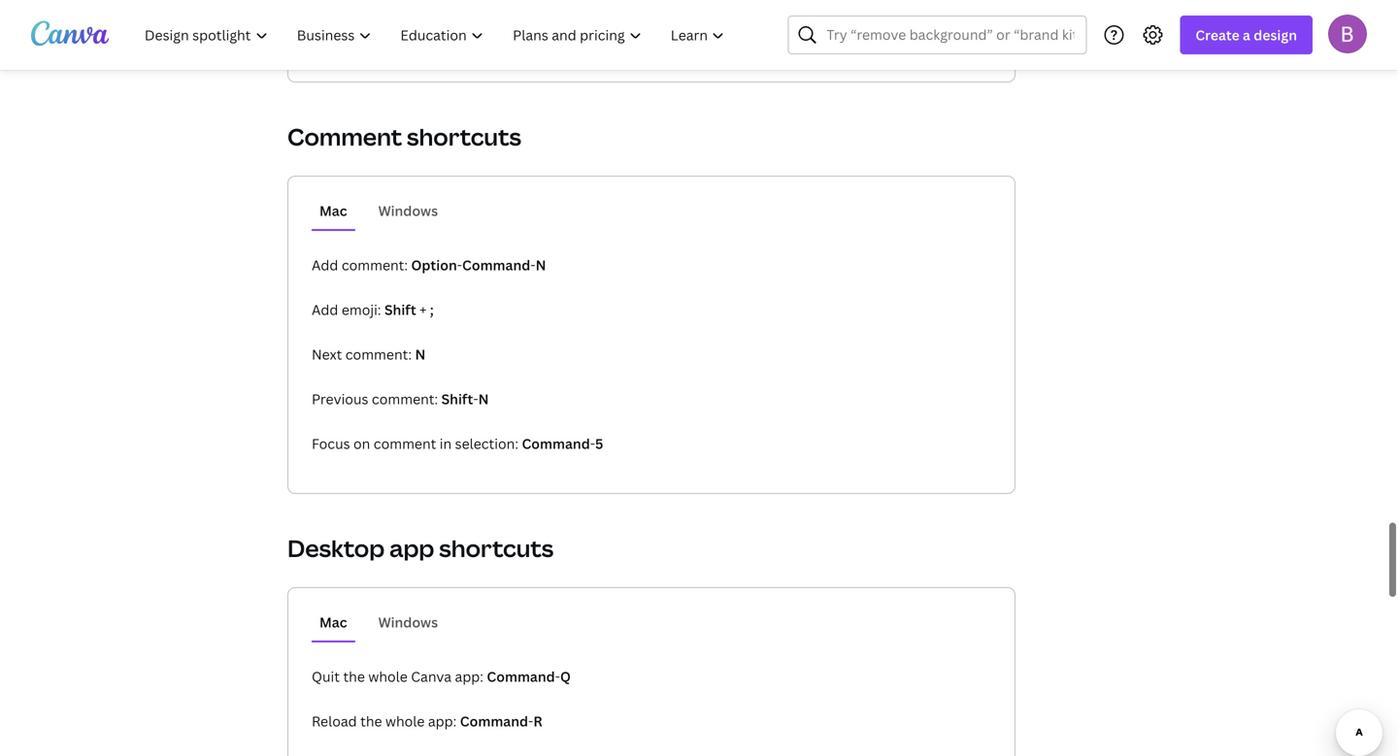 Task type: locate. For each thing, give the bounding box(es) containing it.
app: down the quit the whole canva app: command - q
[[428, 712, 457, 731]]

shortcuts
[[407, 121, 521, 152], [439, 533, 554, 564]]

mac for quit the whole canva app:
[[320, 613, 347, 632]]

whole for app:
[[386, 712, 425, 731]]

0 vertical spatial whole
[[368, 668, 408, 686]]

mac down comment
[[320, 202, 347, 220]]

1 vertical spatial add
[[312, 301, 338, 319]]

windows button
[[371, 192, 446, 229], [371, 604, 446, 641]]

command left 5 on the left
[[522, 435, 590, 453]]

comment: for previous
[[372, 390, 438, 408]]

1 vertical spatial comment:
[[346, 345, 412, 364]]

quit the whole canva app: command - q
[[312, 668, 571, 686]]

create a design button
[[1180, 16, 1313, 54]]

2 vertical spatial n
[[478, 390, 489, 408]]

windows
[[378, 202, 438, 220], [378, 613, 438, 632]]

0 horizontal spatial shift
[[385, 301, 416, 319]]

mac for add comment:
[[320, 202, 347, 220]]

add
[[312, 256, 338, 274], [312, 301, 338, 319]]

0 vertical spatial windows button
[[371, 192, 446, 229]]

1 vertical spatial n
[[415, 345, 426, 364]]

2 vertical spatial comment:
[[372, 390, 438, 408]]

2 windows button from the top
[[371, 604, 446, 641]]

1 vertical spatial shift
[[442, 390, 473, 408]]

top level navigation element
[[132, 16, 741, 54]]

1 add from the top
[[312, 256, 338, 274]]

comment: up add emoji: shift + ;
[[342, 256, 408, 274]]

1 windows from the top
[[378, 202, 438, 220]]

option
[[411, 256, 457, 274]]

app: right canva at the left of the page
[[455, 668, 484, 686]]

0 vertical spatial add
[[312, 256, 338, 274]]

1 vertical spatial the
[[360, 712, 382, 731]]

1 vertical spatial windows
[[378, 613, 438, 632]]

shift left +
[[385, 301, 416, 319]]

;
[[430, 301, 434, 319]]

app
[[390, 533, 435, 564]]

the right quit
[[343, 668, 365, 686]]

+
[[420, 301, 427, 319]]

0 vertical spatial shift
[[385, 301, 416, 319]]

on
[[354, 435, 370, 453]]

comment
[[287, 121, 402, 152]]

1 vertical spatial mac
[[320, 613, 347, 632]]

create a design
[[1196, 26, 1298, 44]]

0 vertical spatial the
[[343, 668, 365, 686]]

windows button up add comment: option - command - n
[[371, 192, 446, 229]]

2 add from the top
[[312, 301, 338, 319]]

windows up canva at the left of the page
[[378, 613, 438, 632]]

0 horizontal spatial n
[[415, 345, 426, 364]]

whole
[[368, 668, 408, 686], [386, 712, 425, 731]]

desktop
[[287, 533, 385, 564]]

1 horizontal spatial n
[[478, 390, 489, 408]]

0 vertical spatial windows
[[378, 202, 438, 220]]

the for reload
[[360, 712, 382, 731]]

1 vertical spatial mac button
[[312, 604, 355, 641]]

shift
[[385, 301, 416, 319], [442, 390, 473, 408]]

windows button up canva at the left of the page
[[371, 604, 446, 641]]

1 vertical spatial app:
[[428, 712, 457, 731]]

windows button for option
[[371, 192, 446, 229]]

comment: down add emoji: shift + ;
[[346, 345, 412, 364]]

0 vertical spatial mac
[[320, 202, 347, 220]]

2 mac from the top
[[320, 613, 347, 632]]

2 horizontal spatial n
[[536, 256, 546, 274]]

mac button up quit
[[312, 604, 355, 641]]

shift up focus on comment in selection: command - 5
[[442, 390, 473, 408]]

mac button down comment
[[312, 192, 355, 229]]

-
[[457, 256, 462, 274], [531, 256, 536, 274], [473, 390, 478, 408], [590, 435, 595, 453], [555, 668, 560, 686], [528, 712, 534, 731]]

the right reload
[[360, 712, 382, 731]]

whole for canva
[[368, 668, 408, 686]]

windows for command
[[378, 613, 438, 632]]

1 mac from the top
[[320, 202, 347, 220]]

add for add comment: option - command - n
[[312, 256, 338, 274]]

app:
[[455, 668, 484, 686], [428, 712, 457, 731]]

whole down canva at the left of the page
[[386, 712, 425, 731]]

mac
[[320, 202, 347, 220], [320, 613, 347, 632]]

whole left canva at the left of the page
[[368, 668, 408, 686]]

1 windows button from the top
[[371, 192, 446, 229]]

5
[[595, 435, 604, 453]]

comment: for next
[[346, 345, 412, 364]]

q
[[560, 668, 571, 686]]

0 vertical spatial shortcuts
[[407, 121, 521, 152]]

1 vertical spatial whole
[[386, 712, 425, 731]]

add up add emoji: shift + ;
[[312, 256, 338, 274]]

the for quit
[[343, 668, 365, 686]]

1 mac button from the top
[[312, 192, 355, 229]]

2 mac button from the top
[[312, 604, 355, 641]]

windows up add comment: option - command - n
[[378, 202, 438, 220]]

add comment: option - command - n
[[312, 256, 546, 274]]

0 vertical spatial comment:
[[342, 256, 408, 274]]

0 vertical spatial mac button
[[312, 192, 355, 229]]

1 horizontal spatial shift
[[442, 390, 473, 408]]

windows for option
[[378, 202, 438, 220]]

1 vertical spatial windows button
[[371, 604, 446, 641]]

mac button for add comment:
[[312, 192, 355, 229]]

comment: up comment
[[372, 390, 438, 408]]

comment:
[[342, 256, 408, 274], [346, 345, 412, 364], [372, 390, 438, 408]]

2 windows from the top
[[378, 613, 438, 632]]

mac up quit
[[320, 613, 347, 632]]

the
[[343, 668, 365, 686], [360, 712, 382, 731]]

n
[[536, 256, 546, 274], [415, 345, 426, 364], [478, 390, 489, 408]]

mac button
[[312, 192, 355, 229], [312, 604, 355, 641]]

add left the emoji:
[[312, 301, 338, 319]]

command
[[462, 256, 531, 274], [522, 435, 590, 453], [487, 668, 555, 686], [460, 712, 528, 731]]



Task type: describe. For each thing, give the bounding box(es) containing it.
windows button for command
[[371, 604, 446, 641]]

comment shortcuts
[[287, 121, 521, 152]]

next
[[312, 345, 342, 364]]

comment: for add
[[342, 256, 408, 274]]

emoji:
[[342, 301, 381, 319]]

add emoji: shift + ;
[[312, 301, 434, 319]]

create
[[1196, 26, 1240, 44]]

reload
[[312, 712, 357, 731]]

canva
[[411, 668, 452, 686]]

1 vertical spatial shortcuts
[[439, 533, 554, 564]]

mac button for quit the whole canva app:
[[312, 604, 355, 641]]

add for add emoji: shift + ;
[[312, 301, 338, 319]]

r
[[534, 712, 543, 731]]

desktop app shortcuts
[[287, 533, 554, 564]]

Try "remove background" or "brand kit" search field
[[827, 17, 1075, 53]]

design
[[1254, 26, 1298, 44]]

command left r
[[460, 712, 528, 731]]

command right option
[[462, 256, 531, 274]]

bob builder image
[[1329, 14, 1368, 53]]

in
[[440, 435, 452, 453]]

quit
[[312, 668, 340, 686]]

previous comment: shift - n
[[312, 390, 489, 408]]

comment
[[374, 435, 436, 453]]

0 vertical spatial n
[[536, 256, 546, 274]]

selection:
[[455, 435, 519, 453]]

reload the whole app: command - r
[[312, 712, 543, 731]]

focus
[[312, 435, 350, 453]]

command left q
[[487, 668, 555, 686]]

shift for +
[[385, 301, 416, 319]]

a
[[1243, 26, 1251, 44]]

0 vertical spatial app:
[[455, 668, 484, 686]]

focus on comment in selection: command - 5
[[312, 435, 604, 453]]

next comment: n
[[312, 345, 426, 364]]

previous
[[312, 390, 369, 408]]

shift for -
[[442, 390, 473, 408]]



Task type: vqa. For each thing, say whether or not it's contained in the screenshot.


